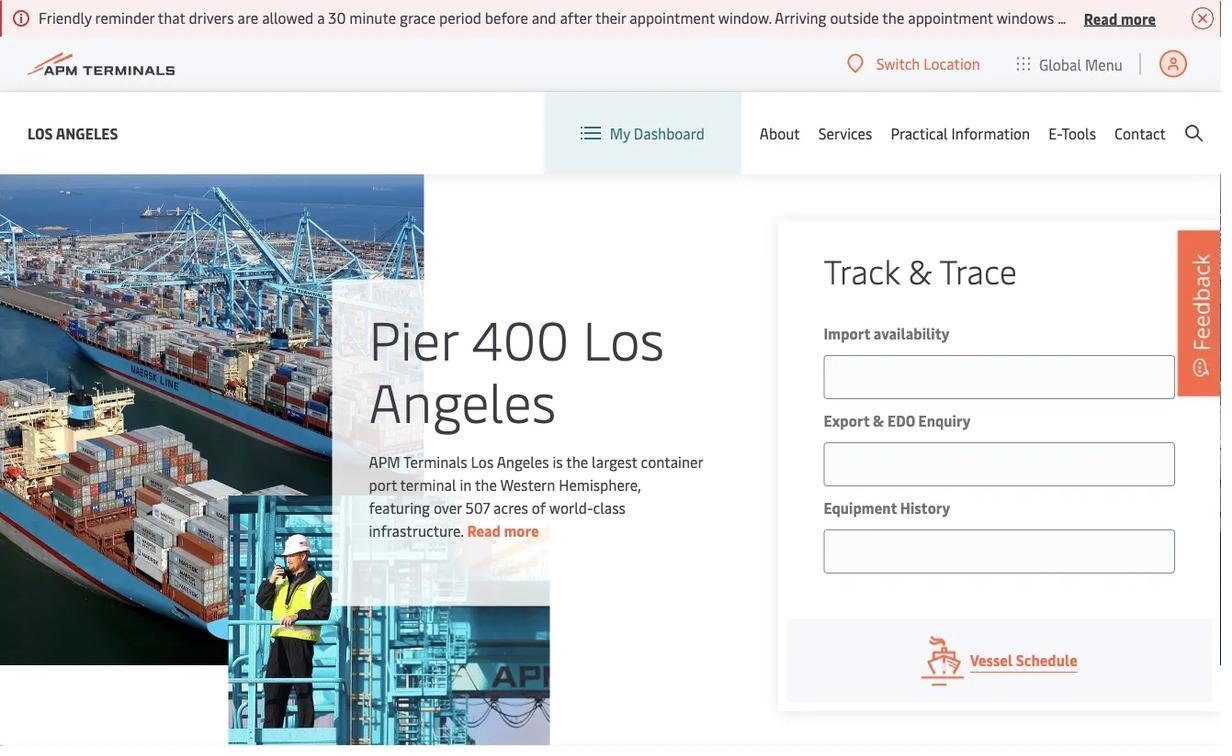 Task type: locate. For each thing, give the bounding box(es) containing it.
practical information button
[[891, 92, 1030, 175]]

& left edo
[[873, 411, 884, 431]]

read up menu
[[1084, 8, 1117, 28]]

dashboard
[[634, 123, 705, 143]]

angeles inside "pier 400 los angeles"
[[369, 365, 556, 437]]

track
[[824, 249, 900, 293]]

switch
[[876, 54, 920, 73]]

export
[[824, 411, 870, 431]]

1 vertical spatial read more
[[467, 521, 539, 541]]

vessel
[[970, 651, 1013, 671]]

los
[[28, 123, 53, 143], [583, 302, 664, 374], [471, 452, 494, 472]]

edo
[[887, 411, 915, 431]]

0 vertical spatial los
[[28, 123, 53, 143]]

read more up menu
[[1084, 8, 1156, 28]]

0 vertical spatial &
[[908, 249, 932, 293]]

1 horizontal spatial los
[[471, 452, 494, 472]]

1 horizontal spatial read more
[[1084, 8, 1156, 28]]

0 horizontal spatial the
[[475, 475, 497, 495]]

the right in
[[475, 475, 497, 495]]

switch location
[[876, 54, 980, 73]]

read more link
[[467, 521, 539, 541]]

1 horizontal spatial &
[[908, 249, 932, 293]]

switch location button
[[847, 54, 980, 74]]

global menu
[[1039, 54, 1123, 74]]

close alert image
[[1192, 7, 1214, 29]]

1 horizontal spatial more
[[1121, 8, 1156, 28]]

schedule
[[1016, 651, 1077, 671]]

global menu button
[[999, 36, 1141, 91]]

1 vertical spatial read
[[467, 521, 501, 541]]

read more down acres
[[467, 521, 539, 541]]

507
[[465, 498, 490, 518]]

1 vertical spatial more
[[504, 521, 539, 541]]

of
[[532, 498, 546, 518]]

0 vertical spatial read more
[[1084, 8, 1156, 28]]

&
[[908, 249, 932, 293], [873, 411, 884, 431]]

400
[[472, 302, 569, 374]]

0 horizontal spatial &
[[873, 411, 884, 431]]

export & edo enquiry
[[824, 411, 971, 431]]

trace
[[939, 249, 1017, 293]]

read down 507
[[467, 521, 501, 541]]

contact
[[1114, 123, 1166, 143]]

pier 400 los angeles
[[369, 302, 664, 437]]

e-tools button
[[1049, 92, 1096, 175]]

largest
[[592, 452, 637, 472]]

0 horizontal spatial los
[[28, 123, 53, 143]]

feedback button
[[1178, 231, 1221, 396]]

availability
[[874, 324, 950, 344]]

information
[[951, 123, 1030, 143]]

e-tools
[[1049, 123, 1096, 143]]

import availability
[[824, 324, 950, 344]]

0 vertical spatial read
[[1084, 8, 1117, 28]]

container
[[641, 452, 703, 472]]

0 vertical spatial more
[[1121, 8, 1156, 28]]

los inside "pier 400 los angeles"
[[583, 302, 664, 374]]

the
[[566, 452, 588, 472], [475, 475, 497, 495]]

equipment history
[[824, 498, 950, 518]]

& left trace
[[908, 249, 932, 293]]

read inside button
[[1084, 8, 1117, 28]]

the right is
[[566, 452, 588, 472]]

read more
[[1084, 8, 1156, 28], [467, 521, 539, 541]]

0 horizontal spatial read
[[467, 521, 501, 541]]

2 vertical spatial angeles
[[497, 452, 549, 472]]

0 horizontal spatial read more
[[467, 521, 539, 541]]

western
[[500, 475, 555, 495]]

more
[[1121, 8, 1156, 28], [504, 521, 539, 541]]

import
[[824, 324, 870, 344]]

apm terminals los angeles is the largest container port terminal in the western hemisphere, featuring over 507 acres of world-class infrastructure.
[[369, 452, 703, 541]]

more down acres
[[504, 521, 539, 541]]

angeles inside the apm terminals los angeles is the largest container port terminal in the western hemisphere, featuring over 507 acres of world-class infrastructure.
[[497, 452, 549, 472]]

acres
[[493, 498, 528, 518]]

1 vertical spatial los
[[583, 302, 664, 374]]

read
[[1084, 8, 1117, 28], [467, 521, 501, 541]]

world-
[[549, 498, 593, 518]]

0 vertical spatial the
[[566, 452, 588, 472]]

terminals
[[403, 452, 467, 472]]

my dashboard button
[[580, 92, 705, 175]]

read more button
[[1084, 6, 1156, 29]]

& for trace
[[908, 249, 932, 293]]

los angeles pier 400 image
[[0, 175, 424, 666]]

tools
[[1061, 123, 1096, 143]]

global
[[1039, 54, 1081, 74]]

read more for read more link
[[467, 521, 539, 541]]

1 vertical spatial angeles
[[369, 365, 556, 437]]

1 horizontal spatial read
[[1084, 8, 1117, 28]]

more up menu
[[1121, 8, 1156, 28]]

0 horizontal spatial more
[[504, 521, 539, 541]]

angeles
[[56, 123, 118, 143], [369, 365, 556, 437], [497, 452, 549, 472]]

over
[[434, 498, 462, 518]]

1 vertical spatial &
[[873, 411, 884, 431]]

2 horizontal spatial los
[[583, 302, 664, 374]]

services button
[[818, 92, 872, 175]]

hemisphere,
[[559, 475, 641, 495]]

los inside the apm terminals los angeles is the largest container port terminal in the western hemisphere, featuring over 507 acres of world-class infrastructure.
[[471, 452, 494, 472]]

more inside button
[[1121, 8, 1156, 28]]

feedback
[[1186, 254, 1215, 351]]

2 vertical spatial los
[[471, 452, 494, 472]]



Task type: describe. For each thing, give the bounding box(es) containing it.
practical
[[891, 123, 948, 143]]

my
[[610, 123, 630, 143]]

& for edo
[[873, 411, 884, 431]]

read for the read more button
[[1084, 8, 1117, 28]]

practical information
[[891, 123, 1030, 143]]

infrastructure.
[[369, 521, 464, 541]]

1 vertical spatial the
[[475, 475, 497, 495]]

class
[[593, 498, 626, 518]]

pier
[[369, 302, 458, 374]]

los angeles link
[[28, 122, 118, 145]]

track & trace
[[824, 249, 1017, 293]]

0 vertical spatial angeles
[[56, 123, 118, 143]]

port
[[369, 475, 397, 495]]

angeles for pier
[[369, 365, 556, 437]]

enquiry
[[918, 411, 971, 431]]

featuring
[[369, 498, 430, 518]]

about
[[760, 123, 800, 143]]

about button
[[760, 92, 800, 175]]

contact button
[[1114, 92, 1166, 175]]

location
[[924, 54, 980, 73]]

los for pier 400 los angeles
[[583, 302, 664, 374]]

more for read more link
[[504, 521, 539, 541]]

e-
[[1049, 123, 1062, 143]]

apm
[[369, 452, 400, 472]]

read for read more link
[[467, 521, 501, 541]]

is
[[553, 452, 563, 472]]

in
[[460, 475, 472, 495]]

1 horizontal spatial the
[[566, 452, 588, 472]]

angeles for apm
[[497, 452, 549, 472]]

my dashboard
[[610, 123, 705, 143]]

terminal
[[400, 475, 456, 495]]

vessel schedule
[[970, 651, 1077, 671]]

los angeles
[[28, 123, 118, 143]]

vessel schedule link
[[787, 620, 1212, 703]]

los for apm terminals los angeles is the largest container port terminal in the western hemisphere, featuring over 507 acres of world-class infrastructure.
[[471, 452, 494, 472]]

history
[[900, 498, 950, 518]]

equipment
[[824, 498, 897, 518]]

menu
[[1085, 54, 1123, 74]]

services
[[818, 123, 872, 143]]

more for the read more button
[[1121, 8, 1156, 28]]

la secondary image
[[228, 496, 550, 747]]

read more for the read more button
[[1084, 8, 1156, 28]]



Task type: vqa. For each thing, say whether or not it's contained in the screenshot.
Tools
yes



